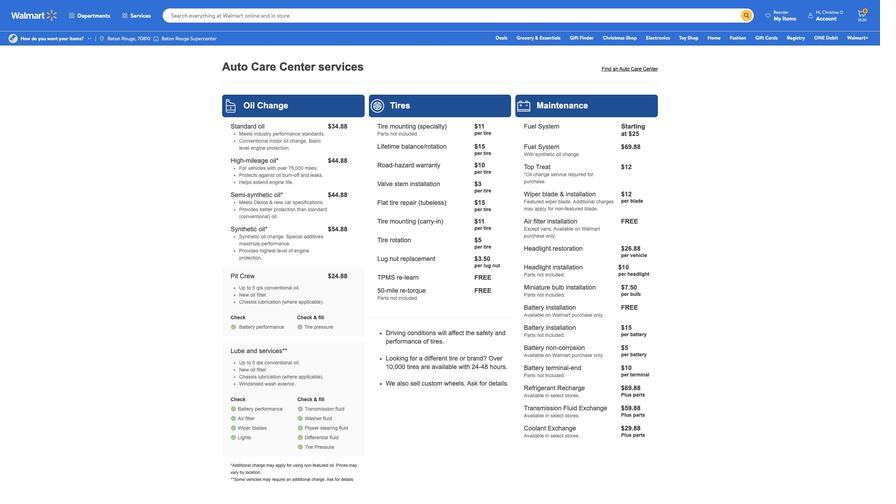 Task type: locate. For each thing, give the bounding box(es) containing it.
do
[[32, 35, 37, 42]]

0
[[864, 8, 867, 14]]

 image right |
[[99, 36, 105, 41]]

1 gift from the left
[[570, 34, 579, 41]]

debit
[[826, 34, 838, 41]]

essentials
[[540, 34, 561, 41]]

baton
[[108, 35, 120, 42], [162, 35, 174, 42]]

1 horizontal spatial gift
[[756, 34, 764, 41]]

want
[[47, 35, 58, 42]]

1 baton from the left
[[108, 35, 120, 42]]

items
[[783, 14, 796, 22]]

1 shop from the left
[[626, 34, 637, 41]]

walmart+
[[848, 34, 869, 41]]

grocery & essentials
[[517, 34, 561, 41]]

account
[[816, 14, 837, 22]]

rouge,
[[121, 35, 136, 42]]

gift left cards
[[756, 34, 764, 41]]

 image for baton rouge, 70810
[[99, 36, 105, 41]]

2 gift from the left
[[756, 34, 764, 41]]

home
[[708, 34, 721, 41]]

home link
[[705, 34, 724, 42]]

how do you want your items?
[[21, 35, 84, 42]]

shop right toy
[[688, 34, 699, 41]]

Walmart Site-Wide search field
[[163, 8, 754, 23]]

walmart+ link
[[844, 34, 872, 42]]

electronics
[[646, 34, 670, 41]]

 image for how do you want your items?
[[8, 34, 18, 43]]

2 shop from the left
[[688, 34, 699, 41]]

registry
[[787, 34, 805, 41]]

shop for christmas shop
[[626, 34, 637, 41]]

departments button
[[63, 7, 116, 24]]

electronics link
[[643, 34, 673, 42]]

 image right 70810
[[153, 35, 159, 42]]

gift
[[570, 34, 579, 41], [756, 34, 764, 41]]

search icon image
[[744, 13, 750, 18]]

gift left finder
[[570, 34, 579, 41]]

see
[[402, 6, 412, 15]]

shop
[[626, 34, 637, 41], [688, 34, 699, 41]]

terms
[[414, 6, 430, 15]]

shop for toy shop
[[688, 34, 699, 41]]

christina
[[822, 9, 839, 15]]

gift cards
[[756, 34, 778, 41]]

|
[[95, 35, 96, 42]]

registry link
[[784, 34, 808, 42]]

you
[[38, 35, 46, 42]]

gift finder
[[570, 34, 594, 41]]

 image
[[8, 34, 18, 43], [153, 35, 159, 42], [99, 36, 105, 41]]

1 horizontal spatial shop
[[688, 34, 699, 41]]

baton left "rouge" at left top
[[162, 35, 174, 42]]

shop right the christmas
[[626, 34, 637, 41]]

 image left how
[[8, 34, 18, 43]]

more
[[464, 6, 478, 15]]

0 horizontal spatial baton
[[108, 35, 120, 42]]

1 horizontal spatial  image
[[99, 36, 105, 41]]

my
[[774, 14, 781, 22]]

learn more
[[447, 6, 478, 15]]

0 horizontal spatial  image
[[8, 34, 18, 43]]

one debit link
[[811, 34, 841, 42]]

Search search field
[[163, 8, 754, 23]]

departments
[[77, 12, 110, 19]]

0 horizontal spatial gift
[[570, 34, 579, 41]]

cards
[[765, 34, 778, 41]]

see terms link
[[402, 6, 430, 15]]

see terms
[[402, 6, 430, 15]]

deals
[[496, 34, 508, 41]]

1 horizontal spatial baton
[[162, 35, 174, 42]]

baton left rouge,
[[108, 35, 120, 42]]

2 horizontal spatial  image
[[153, 35, 159, 42]]

0 horizontal spatial shop
[[626, 34, 637, 41]]

gift finder link
[[567, 34, 597, 42]]

2 baton from the left
[[162, 35, 174, 42]]

how
[[21, 35, 30, 42]]



Task type: vqa. For each thing, say whether or not it's contained in the screenshot.
Pets Alive Hamster Mania by ZURU Image
no



Task type: describe. For each thing, give the bounding box(es) containing it.
learn more link
[[447, 6, 478, 15]]

0 $0.00
[[858, 8, 867, 22]]

grocery & essentials link
[[514, 34, 564, 42]]

learn
[[447, 6, 462, 15]]

baton rouge, 70810
[[108, 35, 150, 42]]

hi, christina o account
[[816, 9, 843, 22]]

o
[[840, 9, 843, 15]]

rouge
[[176, 35, 189, 42]]

christmas shop
[[603, 34, 637, 41]]

one debit
[[814, 34, 838, 41]]

walmart image
[[11, 10, 57, 21]]

your
[[59, 35, 68, 42]]

services
[[131, 12, 151, 19]]

toy shop
[[679, 34, 699, 41]]

hi,
[[816, 9, 821, 15]]

free tire repair & warranty image
[[228, 0, 652, 32]]

one
[[814, 34, 825, 41]]

baton for baton rouge, 70810
[[108, 35, 120, 42]]

christmas
[[603, 34, 625, 41]]

&
[[535, 34, 539, 41]]

finder
[[580, 34, 594, 41]]

fashion
[[730, 34, 746, 41]]

deals link
[[493, 34, 511, 42]]

gift for gift cards
[[756, 34, 764, 41]]

toy shop link
[[676, 34, 702, 42]]

gift for gift finder
[[570, 34, 579, 41]]

baton for baton rouge supercenter
[[162, 35, 174, 42]]

gift cards link
[[752, 34, 781, 42]]

 image for baton rouge supercenter
[[153, 35, 159, 42]]

services button
[[116, 7, 157, 24]]

grocery
[[517, 34, 534, 41]]

reorder my items
[[774, 9, 796, 22]]

70810
[[138, 35, 150, 42]]

items?
[[70, 35, 84, 42]]

clear search field text image
[[733, 13, 738, 18]]

baton rouge supercenter
[[162, 35, 217, 42]]

supercenter
[[190, 35, 217, 42]]

fashion link
[[727, 34, 750, 42]]

christmas shop link
[[600, 34, 640, 42]]

reorder
[[774, 9, 789, 15]]

$0.00
[[858, 17, 867, 22]]

toy
[[679, 34, 687, 41]]



